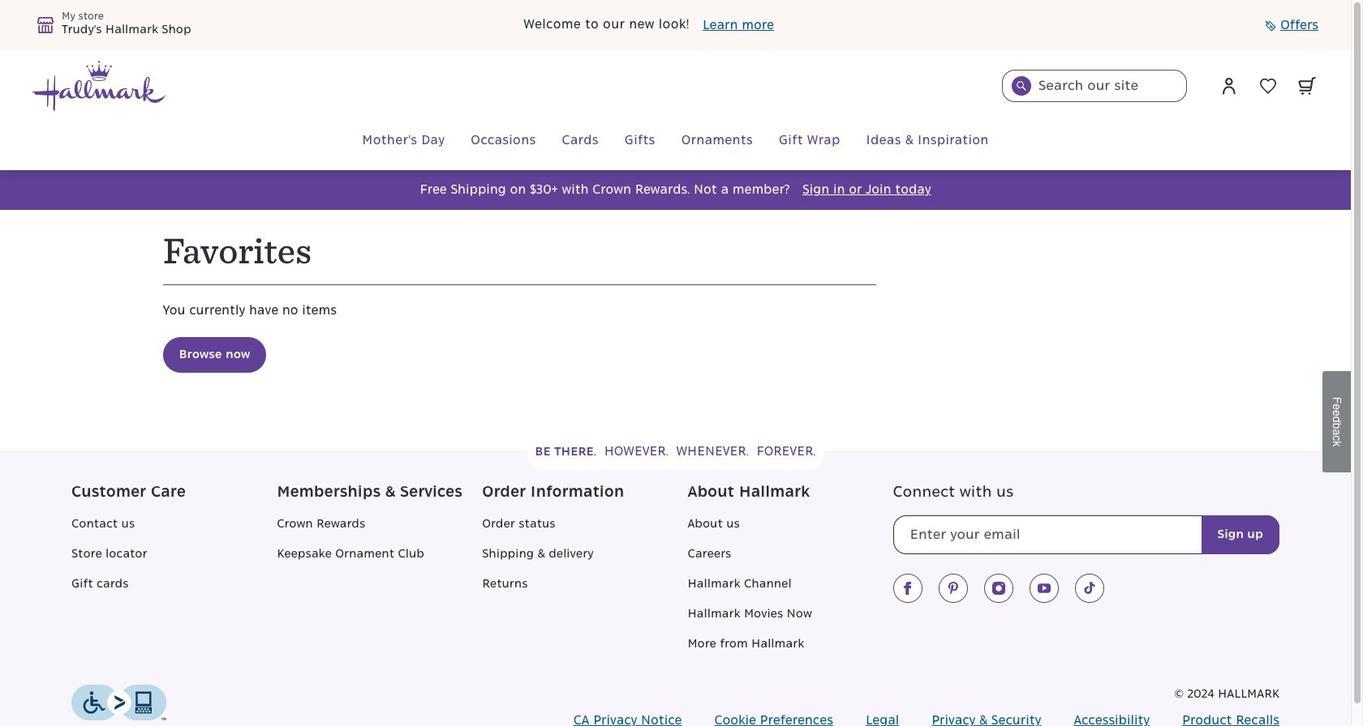 Task type: vqa. For each thing, say whether or not it's contained in the screenshot.
Our Instagram IMAGE
yes



Task type: describe. For each thing, give the bounding box(es) containing it.
essential accessibility image
[[71, 686, 166, 721]]

search image
[[1017, 81, 1026, 91]]

we on tiktok image
[[1083, 583, 1096, 596]]

we on facebook image
[[901, 583, 914, 596]]

we on youtube image
[[1037, 583, 1050, 596]]

hallmark logo image
[[32, 61, 166, 111]]

about hallmark element
[[687, 484, 893, 666]]

Search search field
[[1002, 70, 1187, 102]]

customer care element
[[71, 484, 277, 666]]

our instagram image
[[992, 583, 1005, 596]]

sign up for email element
[[893, 484, 1279, 555]]

main menu. menu bar
[[32, 112, 1318, 170]]



Task type: locate. For each thing, give the bounding box(es) containing it.
sign in dropdown menu image
[[1219, 76, 1239, 96]]

Email email field
[[893, 516, 1279, 555]]

we on pinterest image
[[946, 583, 959, 596]]

view your cart with 0 items. image
[[1298, 77, 1316, 95]]

None search field
[[1002, 70, 1187, 102]]

order information element
[[482, 484, 687, 666]]

memberships element
[[277, 484, 482, 666]]



